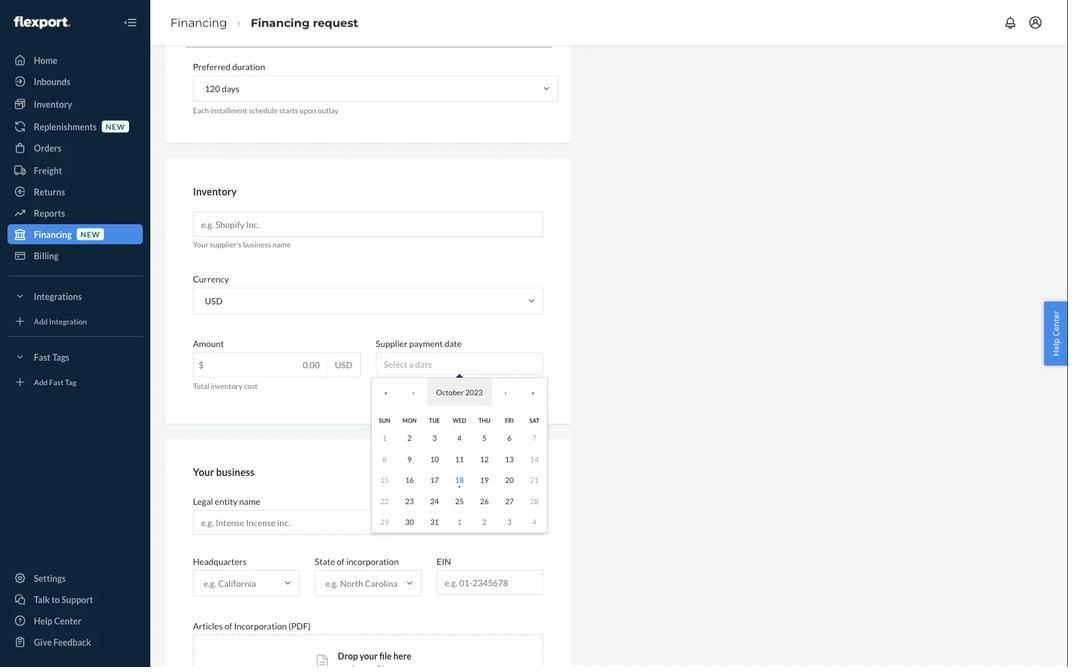 Task type: describe. For each thing, give the bounding box(es) containing it.
24
[[431, 497, 439, 506]]

october 20, 2023 element
[[505, 476, 514, 485]]

16 button
[[397, 470, 422, 491]]

10 button
[[422, 449, 447, 470]]

center inside button
[[1051, 311, 1062, 337]]

your for your business
[[193, 466, 214, 478]]

give feedback button
[[8, 633, 143, 653]]

$
[[199, 360, 204, 370]]

0 horizontal spatial financing
[[34, 229, 72, 240]]

close navigation image
[[123, 15, 138, 30]]

ein
[[437, 556, 451, 567]]

supplier's
[[210, 240, 242, 249]]

each
[[193, 106, 209, 115]]

october 23, 2023 element
[[406, 497, 414, 506]]

each installment schedule starts upon outlay
[[193, 106, 339, 115]]

fast inside dropdown button
[[34, 352, 51, 363]]

add for add integration
[[34, 317, 48, 326]]

0 horizontal spatial usd
[[205, 296, 223, 306]]

15
[[381, 476, 389, 485]]

november 2, 2023 element
[[483, 518, 487, 527]]

31 button
[[422, 512, 447, 533]]

october 11, 2023 element
[[455, 455, 464, 464]]

3 for the november 3, 2023 element
[[508, 518, 512, 527]]

‹
[[413, 388, 415, 397]]

october 13, 2023 element
[[505, 455, 514, 464]]

wed
[[453, 417, 467, 424]]

financing link
[[171, 16, 227, 29]]

»
[[532, 388, 535, 397]]

october 16, 2023 element
[[406, 476, 414, 485]]

5 button
[[472, 428, 497, 449]]

22 button
[[372, 491, 397, 512]]

financing for financing request
[[251, 16, 310, 29]]

october 5, 2023 element
[[483, 434, 487, 443]]

total inventory cost
[[193, 381, 258, 390]]

payment
[[410, 338, 443, 349]]

» button
[[520, 379, 547, 406]]

your
[[360, 651, 378, 662]]

amount
[[193, 338, 224, 349]]

integration
[[49, 317, 87, 326]]

11 button
[[447, 449, 472, 470]]

starts
[[279, 106, 298, 115]]

feedback
[[54, 637, 91, 648]]

settings link
[[8, 569, 143, 589]]

articles
[[193, 621, 223, 632]]

october 15, 2023 element
[[381, 476, 389, 485]]

new for financing
[[81, 230, 100, 239]]

breadcrumbs navigation
[[160, 4, 369, 41]]

4 for october 4, 2023 element
[[458, 434, 462, 443]]

state of incorporation
[[315, 556, 399, 567]]

november 3, 2023 element
[[508, 518, 512, 527]]

13
[[505, 455, 514, 464]]

settings
[[34, 573, 66, 584]]

state
[[315, 556, 335, 567]]

october 19, 2023 element
[[480, 476, 489, 485]]

duration
[[232, 61, 265, 72]]

tuesday element
[[430, 417, 440, 424]]

1 vertical spatial 1 button
[[447, 512, 472, 533]]

billing link
[[8, 246, 143, 266]]

12
[[480, 455, 489, 464]]

october 29, 2023 element
[[381, 518, 389, 527]]

1 horizontal spatial 2 button
[[472, 512, 497, 533]]

your for your supplier's business name
[[193, 240, 209, 249]]

28 button
[[522, 491, 547, 512]]

›
[[505, 388, 507, 397]]

wednesday element
[[453, 417, 467, 424]]

support
[[62, 595, 93, 605]]

13 button
[[497, 449, 522, 470]]

add for add fast tag
[[34, 378, 48, 387]]

fast inside "link"
[[49, 378, 64, 387]]

flexport logo image
[[14, 16, 70, 29]]

mon
[[403, 417, 417, 424]]

talk to support
[[34, 595, 93, 605]]

7
[[533, 434, 537, 443]]

tags
[[52, 352, 69, 363]]

select a date
[[384, 359, 433, 370]]

your supplier's business name
[[193, 240, 291, 249]]

home
[[34, 55, 58, 66]]

freight link
[[8, 160, 143, 181]]

21 button
[[522, 470, 547, 491]]

1 vertical spatial usd
[[335, 360, 353, 370]]

thu
[[479, 417, 491, 424]]

e.g. for e.g. california
[[204, 578, 217, 589]]

25
[[455, 497, 464, 506]]

27
[[505, 497, 514, 506]]

24 button
[[422, 491, 447, 512]]

of for state
[[337, 556, 345, 567]]

october 2023
[[437, 388, 483, 397]]

9
[[408, 455, 412, 464]]

8 button
[[372, 449, 397, 470]]

8
[[383, 455, 387, 464]]

e.g. california
[[204, 578, 256, 589]]

select
[[384, 359, 408, 370]]

saturday element
[[530, 417, 540, 424]]

october 4, 2023 element
[[458, 434, 462, 443]]

october 24, 2023 element
[[431, 497, 439, 506]]

help inside button
[[1051, 339, 1062, 357]]

1 vertical spatial business
[[216, 466, 255, 478]]

october 9, 2023 element
[[408, 455, 412, 464]]

0 vertical spatial 4 button
[[447, 428, 472, 449]]

31
[[431, 518, 439, 527]]

14 button
[[522, 449, 547, 470]]

currency
[[193, 274, 229, 285]]

october 2, 2023 element
[[408, 434, 412, 443]]

october 21, 2023 element
[[530, 476, 539, 485]]

october 30, 2023 element
[[406, 518, 414, 527]]

5
[[483, 434, 487, 443]]

27 button
[[497, 491, 522, 512]]

give feedback
[[34, 637, 91, 648]]

0 vertical spatial business
[[243, 240, 271, 249]]

october 28, 2023 element
[[530, 497, 539, 506]]

october 22, 2023 element
[[381, 497, 389, 506]]

october 18, 2023 element
[[455, 476, 464, 485]]

e.g. Intense Incense inc. field
[[193, 510, 544, 535]]

october 26, 2023 element
[[480, 497, 489, 506]]

6 button
[[497, 428, 522, 449]]

freight
[[34, 165, 62, 176]]

14
[[530, 455, 539, 464]]

0 horizontal spatial 2 button
[[397, 428, 422, 449]]



Task type: locate. For each thing, give the bounding box(es) containing it.
date for select a date
[[415, 359, 433, 370]]

0 horizontal spatial name
[[239, 496, 261, 507]]

october 7, 2023 element
[[533, 434, 537, 443]]

28
[[530, 497, 539, 506]]

cost
[[244, 381, 258, 390]]

1 horizontal spatial 1 button
[[447, 512, 472, 533]]

supplier
[[376, 338, 408, 349]]

« button
[[372, 379, 400, 406]]

0 horizontal spatial help
[[34, 616, 53, 627]]

4
[[458, 434, 462, 443], [533, 518, 537, 527]]

1 vertical spatial name
[[239, 496, 261, 507]]

4 button
[[447, 428, 472, 449], [522, 512, 547, 533]]

tag
[[65, 378, 76, 387]]

1 vertical spatial new
[[81, 230, 100, 239]]

1 down sunday element on the bottom left of the page
[[383, 434, 387, 443]]

add fast tag link
[[8, 372, 143, 392]]

1 for november 1, 2023 element
[[458, 518, 462, 527]]

› button
[[492, 379, 520, 406]]

usd
[[205, 296, 223, 306], [335, 360, 353, 370]]

legal
[[193, 496, 213, 507]]

reports
[[34, 208, 65, 218]]

october 31, 2023 element
[[431, 518, 439, 527]]

request
[[313, 16, 359, 29]]

29 button
[[372, 512, 397, 533]]

1 vertical spatial your
[[193, 466, 214, 478]]

returns link
[[8, 182, 143, 202]]

0 vertical spatial your
[[193, 240, 209, 249]]

0 vertical spatial fast
[[34, 352, 51, 363]]

0 horizontal spatial help center
[[34, 616, 81, 627]]

6
[[508, 434, 512, 443]]

1 vertical spatial center
[[54, 616, 81, 627]]

3 down 27 button
[[508, 518, 512, 527]]

0 vertical spatial name
[[273, 240, 291, 249]]

reports link
[[8, 203, 143, 223]]

new up orders link
[[106, 122, 125, 131]]

friday element
[[506, 417, 514, 424]]

inventory down the inbounds
[[34, 99, 72, 109]]

file alt image
[[317, 655, 328, 668]]

3 for the october 3, 2023 'element'
[[433, 434, 437, 443]]

1 horizontal spatial 4
[[533, 518, 537, 527]]

1 horizontal spatial name
[[273, 240, 291, 249]]

new for replenishments
[[106, 122, 125, 131]]

0 vertical spatial add
[[34, 317, 48, 326]]

e.g. down headquarters
[[204, 578, 217, 589]]

1 vertical spatial 2
[[483, 518, 487, 527]]

10
[[431, 455, 439, 464]]

november 1, 2023 element
[[458, 518, 462, 527]]

add down fast tags
[[34, 378, 48, 387]]

2 down the "26" 'button'
[[483, 518, 487, 527]]

1 vertical spatial 3
[[508, 518, 512, 527]]

0 vertical spatial 3 button
[[422, 428, 447, 449]]

your business
[[193, 466, 255, 478]]

drop your file here
[[338, 651, 412, 662]]

1 e.g. from the left
[[204, 578, 217, 589]]

26
[[480, 497, 489, 506]]

sun
[[379, 417, 391, 424]]

october 27, 2023 element
[[505, 497, 514, 506]]

1 add from the top
[[34, 317, 48, 326]]

120 days
[[205, 83, 239, 94]]

integrations button
[[8, 287, 143, 307]]

october 25, 2023 element
[[455, 497, 464, 506]]

18 button
[[447, 470, 472, 491]]

returns
[[34, 187, 65, 197]]

1 horizontal spatial 3 button
[[497, 512, 522, 533]]

name right the supplier's
[[273, 240, 291, 249]]

open account menu image
[[1029, 15, 1044, 30]]

your up legal
[[193, 466, 214, 478]]

integrations
[[34, 291, 82, 302]]

1 vertical spatial 4
[[533, 518, 537, 527]]

3 button down october 27, 2023 element
[[497, 512, 522, 533]]

1 horizontal spatial 4 button
[[522, 512, 547, 533]]

add inside "link"
[[34, 378, 48, 387]]

4 for november 4, 2023 element
[[533, 518, 537, 527]]

installment
[[210, 106, 247, 115]]

2
[[408, 434, 412, 443], [483, 518, 487, 527]]

0 horizontal spatial 1 button
[[372, 428, 397, 449]]

1 button down october 25, 2023 element at the bottom left of the page
[[447, 512, 472, 533]]

tooltip containing «
[[372, 378, 548, 534]]

0 vertical spatial 2 button
[[397, 428, 422, 449]]

financing up preferred
[[171, 16, 227, 29]]

0 horizontal spatial 1
[[383, 434, 387, 443]]

of for articles
[[225, 621, 232, 632]]

1 horizontal spatial date
[[445, 338, 462, 349]]

preferred
[[193, 61, 231, 72]]

e.g. north carolina
[[326, 578, 398, 589]]

open notifications image
[[1004, 15, 1019, 30]]

19 button
[[472, 470, 497, 491]]

1 vertical spatial 1
[[458, 518, 462, 527]]

120
[[205, 83, 220, 94]]

inbounds
[[34, 76, 70, 87]]

e.g. 01-2345678 text field
[[438, 571, 543, 595]]

1 vertical spatial 4 button
[[522, 512, 547, 533]]

2023
[[466, 388, 483, 397]]

0 vertical spatial 3
[[433, 434, 437, 443]]

12 button
[[472, 449, 497, 470]]

name
[[273, 240, 291, 249], [239, 496, 261, 507]]

usd down 'currency'
[[205, 296, 223, 306]]

your
[[193, 240, 209, 249], [193, 466, 214, 478]]

outlay
[[318, 106, 339, 115]]

2 for november 2, 2023 element
[[483, 518, 487, 527]]

0 vertical spatial inventory
[[34, 99, 72, 109]]

1 horizontal spatial of
[[337, 556, 345, 567]]

0 vertical spatial 1 button
[[372, 428, 397, 449]]

9 button
[[397, 449, 422, 470]]

1 horizontal spatial help center
[[1051, 311, 1062, 357]]

monday element
[[403, 417, 417, 424]]

1 vertical spatial add
[[34, 378, 48, 387]]

october 3, 2023 element
[[433, 434, 437, 443]]

days
[[222, 83, 239, 94]]

17
[[431, 476, 439, 485]]

thursday element
[[479, 417, 491, 424]]

new
[[106, 122, 125, 131], [81, 230, 100, 239]]

18
[[455, 476, 464, 485]]

2 button down the mon
[[397, 428, 422, 449]]

11
[[455, 455, 464, 464]]

2 add from the top
[[34, 378, 48, 387]]

sunday element
[[379, 417, 391, 424]]

october 8, 2023 element
[[383, 455, 387, 464]]

0 horizontal spatial 4 button
[[447, 428, 472, 449]]

sat
[[530, 417, 540, 424]]

0 horizontal spatial 4
[[458, 434, 462, 443]]

business right the supplier's
[[243, 240, 271, 249]]

0 horizontal spatial inventory
[[34, 99, 72, 109]]

tooltip
[[372, 378, 548, 534]]

inventory
[[34, 99, 72, 109], [193, 185, 237, 198]]

name right entity
[[239, 496, 261, 507]]

0 horizontal spatial e.g.
[[204, 578, 217, 589]]

1 horizontal spatial help
[[1051, 339, 1062, 357]]

1 vertical spatial date
[[415, 359, 433, 370]]

date right payment
[[445, 338, 462, 349]]

1 horizontal spatial e.g.
[[326, 578, 339, 589]]

0 vertical spatial help
[[1051, 339, 1062, 357]]

3 button down "tue"
[[422, 428, 447, 449]]

october 1, 2023 element
[[383, 434, 387, 443]]

21
[[530, 476, 539, 485]]

0 horizontal spatial new
[[81, 230, 100, 239]]

30 button
[[397, 512, 422, 533]]

0 vertical spatial new
[[106, 122, 125, 131]]

1 horizontal spatial financing
[[171, 16, 227, 29]]

1 vertical spatial help
[[34, 616, 53, 627]]

0 vertical spatial of
[[337, 556, 345, 567]]

add fast tag
[[34, 378, 76, 387]]

help center inside button
[[1051, 311, 1062, 357]]

0 vertical spatial 2
[[408, 434, 412, 443]]

orders
[[34, 143, 62, 153]]

your left the supplier's
[[193, 240, 209, 249]]

date for supplier payment date
[[445, 338, 462, 349]]

incorporation
[[347, 556, 399, 567]]

help center link
[[8, 611, 143, 631]]

fast left tag
[[49, 378, 64, 387]]

0 horizontal spatial center
[[54, 616, 81, 627]]

1 vertical spatial 2 button
[[472, 512, 497, 533]]

e.g.
[[204, 578, 217, 589], [326, 578, 339, 589]]

2 horizontal spatial financing
[[251, 16, 310, 29]]

2 button down 26
[[472, 512, 497, 533]]

2 your from the top
[[193, 466, 214, 478]]

fast left tags
[[34, 352, 51, 363]]

add left integration
[[34, 317, 48, 326]]

16
[[406, 476, 414, 485]]

23 button
[[397, 491, 422, 512]]

0 horizontal spatial 3 button
[[422, 428, 447, 449]]

«
[[384, 388, 388, 397]]

22
[[381, 497, 389, 506]]

2 down the mon
[[408, 434, 412, 443]]

inventory
[[211, 381, 243, 390]]

october 17, 2023 element
[[431, 476, 439, 485]]

financing up duration
[[251, 16, 310, 29]]

0 horizontal spatial of
[[225, 621, 232, 632]]

e.g. for e.g. north carolina
[[326, 578, 339, 589]]

0 vertical spatial usd
[[205, 296, 223, 306]]

1 vertical spatial inventory
[[193, 185, 237, 198]]

talk
[[34, 595, 50, 605]]

october 12, 2023 element
[[480, 455, 489, 464]]

financing for "financing" link
[[171, 16, 227, 29]]

business up legal entity name on the left
[[216, 466, 255, 478]]

of right state
[[337, 556, 345, 567]]

1 button
[[372, 428, 397, 449], [447, 512, 472, 533]]

0 vertical spatial date
[[445, 338, 462, 349]]

0 vertical spatial 4
[[458, 434, 462, 443]]

of right articles
[[225, 621, 232, 632]]

fast tags
[[34, 352, 69, 363]]

give
[[34, 637, 52, 648]]

1 vertical spatial of
[[225, 621, 232, 632]]

preferred duration
[[193, 61, 265, 72]]

financing
[[171, 16, 227, 29], [251, 16, 310, 29], [34, 229, 72, 240]]

4 down wed
[[458, 434, 462, 443]]

october 10, 2023 element
[[431, 455, 439, 464]]

0.00 text field
[[194, 353, 328, 377]]

billing
[[34, 250, 59, 261]]

0 vertical spatial 1
[[383, 434, 387, 443]]

1 vertical spatial help center
[[34, 616, 81, 627]]

4 down 28 button
[[533, 518, 537, 527]]

center
[[1051, 311, 1062, 337], [54, 616, 81, 627]]

2 e.g. from the left
[[326, 578, 339, 589]]

0 horizontal spatial date
[[415, 359, 433, 370]]

october 6, 2023 element
[[508, 434, 512, 443]]

0 horizontal spatial 3
[[433, 434, 437, 443]]

1 vertical spatial 3 button
[[497, 512, 522, 533]]

october 14, 2023 element
[[530, 455, 539, 464]]

1 horizontal spatial 1
[[458, 518, 462, 527]]

new down reports link
[[81, 230, 100, 239]]

1 horizontal spatial usd
[[335, 360, 353, 370]]

e.g. left north
[[326, 578, 339, 589]]

date right a
[[415, 359, 433, 370]]

1 your from the top
[[193, 240, 209, 249]]

0 vertical spatial help center
[[1051, 311, 1062, 357]]

usd left "select"
[[335, 360, 353, 370]]

october 2023 button
[[428, 379, 492, 406]]

drop
[[338, 651, 358, 662]]

inventory up the supplier's
[[193, 185, 237, 198]]

e.g. Shopify Inc. field
[[193, 212, 544, 237]]

19
[[480, 476, 489, 485]]

0 vertical spatial center
[[1051, 311, 1062, 337]]

entity
[[215, 496, 238, 507]]

1 horizontal spatial 3
[[508, 518, 512, 527]]

1 horizontal spatial inventory
[[193, 185, 237, 198]]

1 vertical spatial fast
[[49, 378, 64, 387]]

legal entity name
[[193, 496, 261, 507]]

0 horizontal spatial 2
[[408, 434, 412, 443]]

1 button down sunday element on the bottom left of the page
[[372, 428, 397, 449]]

1 horizontal spatial center
[[1051, 311, 1062, 337]]

1 for october 1, 2023 element
[[383, 434, 387, 443]]

1 horizontal spatial new
[[106, 122, 125, 131]]

1 down 25 'button'
[[458, 518, 462, 527]]

financing down reports
[[34, 229, 72, 240]]

november 4, 2023 element
[[533, 518, 537, 527]]

30
[[406, 518, 414, 527]]

1 horizontal spatial 2
[[483, 518, 487, 527]]

inventory link
[[8, 94, 143, 114]]

3 down "tue"
[[433, 434, 437, 443]]

29
[[381, 518, 389, 527]]

2 for the october 2, 2023 element
[[408, 434, 412, 443]]

4 button down wed
[[447, 428, 472, 449]]

financing request link
[[251, 16, 359, 29]]

4 button down the 28
[[522, 512, 547, 533]]

add
[[34, 317, 48, 326], [34, 378, 48, 387]]



Task type: vqa. For each thing, say whether or not it's contained in the screenshot.
"Drop your file here"
yes



